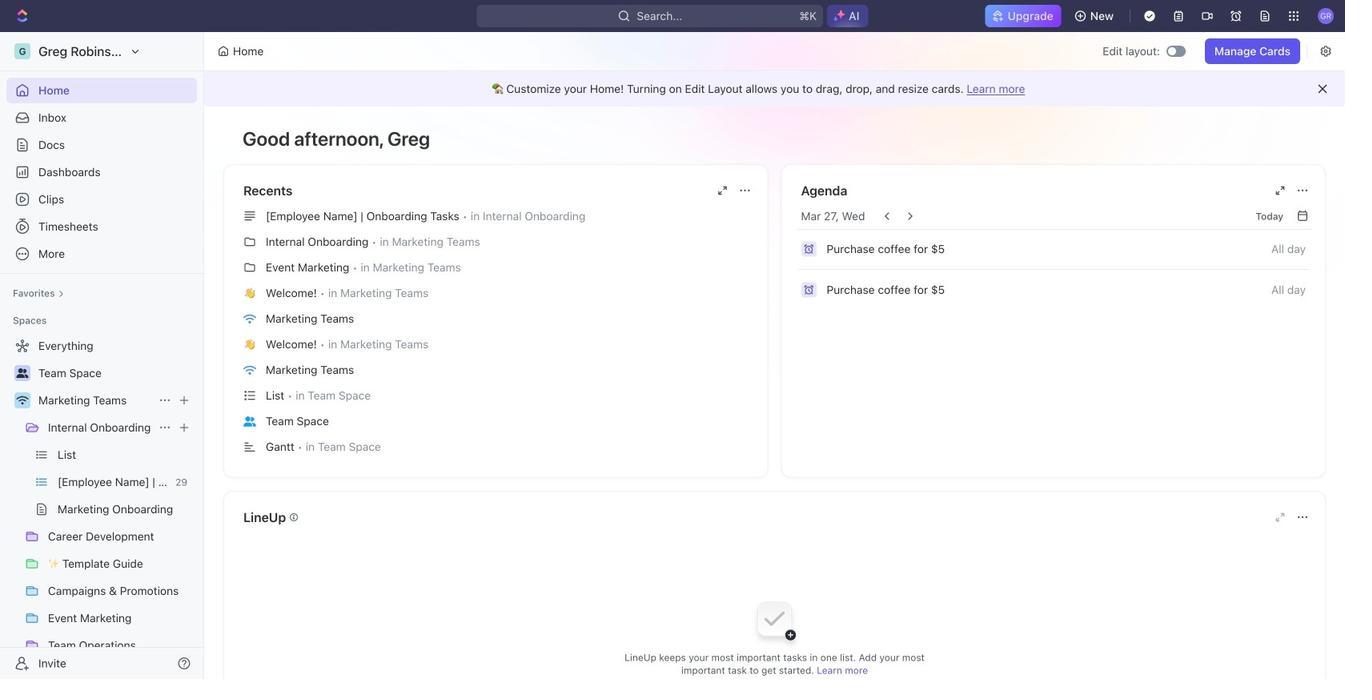 Task type: describe. For each thing, give the bounding box(es) containing it.
wifi image
[[243, 314, 256, 324]]

0 horizontal spatial wifi image
[[16, 396, 28, 405]]

greg robinson's workspace, , element
[[14, 43, 30, 59]]

1 vertical spatial user group image
[[243, 416, 256, 426]]



Task type: vqa. For each thing, say whether or not it's contained in the screenshot.
invite by name or email text field
no



Task type: locate. For each thing, give the bounding box(es) containing it.
1 horizontal spatial user group image
[[243, 416, 256, 426]]

user group image
[[16, 368, 28, 378], [243, 416, 256, 426]]

tree inside sidebar navigation
[[6, 333, 197, 679]]

user group image inside tree
[[16, 368, 28, 378]]

0 vertical spatial user group image
[[16, 368, 28, 378]]

tree
[[6, 333, 197, 679]]

alert
[[204, 71, 1345, 107]]

0 vertical spatial wifi image
[[243, 365, 256, 375]]

1 horizontal spatial wifi image
[[243, 365, 256, 375]]

sidebar navigation
[[0, 32, 207, 679]]

0 horizontal spatial user group image
[[16, 368, 28, 378]]

1 vertical spatial wifi image
[[16, 396, 28, 405]]

wifi image
[[243, 365, 256, 375], [16, 396, 28, 405]]



